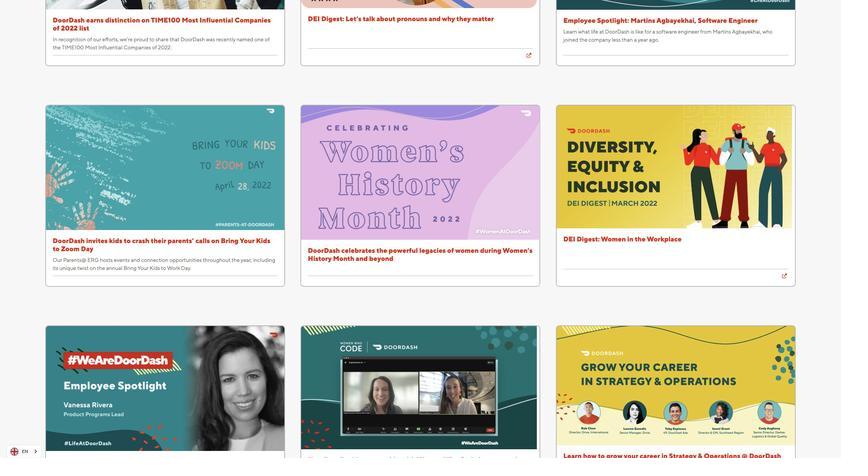Task type: vqa. For each thing, say whether or not it's contained in the screenshot.
them
no



Task type: describe. For each thing, give the bounding box(es) containing it.
named
[[237, 36, 253, 43]]

than
[[622, 37, 633, 43]]

including
[[253, 257, 275, 263]]

efforts,
[[102, 36, 119, 43]]

time100 inside doordash earns distinction on time100 most influential companies of 2022 list
[[151, 16, 180, 24]]

the inside in recognition of our efforts, we're proud to share that doordash was recently named one of the time100 most influential companies of 2022.
[[53, 44, 61, 51]]

learn what life at doordash is like for a software engineer from martins agbayekhai, who joined the company less than a year ago.
[[564, 29, 773, 43]]

english flag image
[[10, 448, 18, 456]]

dei for dei digest: let's talk about pronouns and why they matter
[[308, 15, 320, 23]]

spotlight:
[[597, 17, 629, 24]]

0 vertical spatial martins
[[631, 17, 656, 24]]

throughout
[[203, 257, 231, 263]]

year,
[[241, 257, 252, 263]]

agbayekhai, inside the learn what life at doordash is like for a software engineer from martins agbayekhai, who joined the company less than a year ago.
[[732, 29, 762, 35]]

Language field
[[7, 445, 42, 458]]

employee spotlight: martins agbayekhai, software engineer list item
[[556, 0, 796, 66]]

of right one
[[265, 36, 270, 43]]

kids inside our parents@ erg hosts events and connection opportunities throughout the year, including its unique twist on the annual bring your kids to work day.
[[150, 265, 160, 271]]

hosts
[[100, 257, 113, 263]]

and inside our parents@ erg hosts events and connection opportunities throughout the year, including its unique twist on the annual bring your kids to work day.
[[131, 257, 140, 263]]

in recognition of our efforts, we're proud to share that doordash was recently named one of the time100 most influential companies of 2022.
[[53, 36, 270, 51]]

of left the 2022.
[[152, 44, 157, 51]]

en link
[[7, 445, 41, 458]]

erg
[[87, 257, 99, 263]]

its
[[53, 265, 58, 271]]

one
[[255, 36, 264, 43]]

pronouns
[[397, 15, 428, 23]]

day
[[81, 245, 93, 253]]

doordash for doordash celebrates the powerful legacies of women during women's history month and beyond
[[308, 247, 340, 254]]

during
[[480, 247, 502, 254]]

company
[[589, 37, 611, 43]]

of inside doordash earns distinction on time100 most influential companies of 2022 list
[[53, 24, 59, 32]]

parents@
[[63, 257, 86, 263]]

on inside doordash earns distinction on time100 most influential companies of 2022 list
[[141, 16, 150, 24]]

doordash inside the learn what life at doordash is like for a software engineer from martins agbayekhai, who joined the company less than a year ago.
[[605, 29, 630, 35]]

doordash invites kids to crash their parents' calls on bring your kids to zoom day
[[53, 237, 270, 253]]

distinction
[[105, 16, 140, 24]]

dei for dei digest: women in the workplace
[[564, 235, 576, 243]]

0 vertical spatial agbayekhai,
[[657, 17, 697, 24]]

share
[[156, 36, 169, 43]]

celebrates
[[342, 247, 375, 254]]

and inside list item
[[429, 15, 441, 23]]

time100 inside in recognition of our efforts, we're proud to share that doordash was recently named one of the time100 most influential companies of 2022.
[[62, 44, 84, 51]]

beyond
[[369, 255, 394, 262]]

our
[[53, 257, 62, 263]]

was
[[206, 36, 215, 43]]

employee
[[564, 17, 596, 24]]

to inside our parents@ erg hosts events and connection opportunities throughout the year, including its unique twist on the annual bring your kids to work day.
[[161, 265, 166, 271]]

influential inside in recognition of our efforts, we're proud to share that doordash was recently named one of the time100 most influential companies of 2022.
[[98, 44, 122, 51]]

recognition
[[58, 36, 86, 43]]

why
[[442, 15, 455, 23]]

opportunities
[[169, 257, 202, 263]]

we're
[[120, 36, 133, 43]]

twist
[[77, 265, 89, 271]]

dei digest: women in the workplace
[[564, 235, 682, 243]]

most inside doordash earns distinction on time100 most influential companies of 2022 list
[[182, 16, 198, 24]]

they
[[457, 15, 471, 23]]

your inside doordash invites kids to crash their parents' calls on bring your kids to zoom day
[[240, 237, 255, 244]]

month
[[333, 255, 355, 262]]

what
[[578, 29, 590, 35]]

dei digest: let's talk about pronouns and why they matter
[[308, 15, 494, 23]]

to up "our"
[[53, 245, 60, 253]]

the inside doordash celebrates the powerful legacies of women during women's history month and beyond
[[377, 247, 388, 254]]

doordash for doordash earns distinction on time100 most influential companies of 2022 list
[[53, 16, 85, 24]]

events
[[114, 257, 130, 263]]

0 vertical spatial a
[[653, 29, 655, 35]]

women's
[[503, 247, 533, 254]]

annual
[[106, 265, 122, 271]]

companies inside doordash earns distinction on time100 most influential companies of 2022 list
[[235, 16, 271, 24]]

the left year,
[[232, 257, 240, 263]]

life
[[591, 29, 598, 35]]

recently
[[216, 36, 235, 43]]

calls
[[195, 237, 210, 244]]

on inside doordash invites kids to crash their parents' calls on bring your kids to zoom day
[[211, 237, 219, 244]]

powerful
[[389, 247, 418, 254]]

the down hosts
[[97, 265, 105, 271]]

kids
[[109, 237, 122, 244]]

earns
[[86, 16, 104, 24]]

software
[[657, 29, 677, 35]]

year
[[638, 37, 648, 43]]

workplace
[[647, 235, 682, 243]]

our parents@ erg hosts events and connection opportunities throughout the year, including its unique twist on the annual bring your kids to work day.
[[53, 257, 275, 271]]

at
[[600, 29, 604, 35]]

list
[[79, 24, 89, 32]]



Task type: locate. For each thing, give the bounding box(es) containing it.
from
[[701, 29, 712, 35]]

0 horizontal spatial time100
[[62, 44, 84, 51]]

1 horizontal spatial time100
[[151, 16, 180, 24]]

doordash up 2022 on the left top of the page
[[53, 16, 85, 24]]

the inside the learn what life at doordash is like for a software engineer from martins agbayekhai, who joined the company less than a year ago.
[[580, 37, 588, 43]]

doordash invites kids to crash their parents' calls on bring your kids to zoom day list item
[[45, 105, 285, 287]]

the up beyond at the bottom left of the page
[[377, 247, 388, 254]]

1 vertical spatial on
[[211, 237, 219, 244]]

most
[[182, 16, 198, 24], [85, 44, 97, 51]]

doordash left the was
[[181, 36, 205, 43]]

proud
[[134, 36, 148, 43]]

1 vertical spatial agbayekhai,
[[732, 29, 762, 35]]

doordash celebrates the powerful legacies of women during women's history month and beyond link
[[301, 105, 541, 287]]

influential inside doordash earns distinction on time100 most influential companies of 2022 list
[[200, 16, 233, 24]]

0 horizontal spatial list item
[[45, 326, 285, 458]]

0 vertical spatial on
[[141, 16, 150, 24]]

en
[[22, 449, 28, 454]]

0 vertical spatial your
[[240, 237, 255, 244]]

women
[[601, 235, 626, 243]]

0 vertical spatial dei
[[308, 15, 320, 23]]

kids up including
[[256, 237, 270, 244]]

kids
[[256, 237, 270, 244], [150, 265, 160, 271]]

influential
[[200, 16, 233, 24], [98, 44, 122, 51]]

1 vertical spatial digest:
[[577, 235, 600, 243]]

1 horizontal spatial most
[[182, 16, 198, 24]]

bring down events
[[124, 265, 137, 271]]

 for dei digest: let's talk about pronouns and why they matter
[[527, 53, 532, 58]]

martins inside the learn what life at doordash is like for a software engineer from martins agbayekhai, who joined the company less than a year ago.
[[713, 29, 731, 35]]

1 vertical spatial most
[[85, 44, 97, 51]]

and down celebrates
[[356, 255, 368, 262]]

0 horizontal spatial companies
[[124, 44, 151, 51]]

for
[[645, 29, 652, 35]]

1 horizontal spatial digest:
[[577, 235, 600, 243]]

unique
[[59, 265, 76, 271]]

1 horizontal spatial your
[[240, 237, 255, 244]]

2 horizontal spatial on
[[211, 237, 219, 244]]

doordash celebrates the powerful legacies of women during women's history month and beyond
[[308, 247, 533, 262]]

0 vertical spatial digest:
[[322, 15, 344, 23]]

dei inside list item
[[308, 15, 320, 23]]

ago.
[[649, 37, 659, 43]]

and right events
[[131, 257, 140, 263]]

0 horizontal spatial on
[[90, 265, 96, 271]]

1 horizontal spatial kids
[[256, 237, 270, 244]]

 inside 'dei digest: let's talk about pronouns and why they matter' list item
[[527, 53, 532, 58]]

1 horizontal spatial on
[[141, 16, 150, 24]]

2022
[[61, 24, 78, 32]]

doordash
[[53, 16, 85, 24], [605, 29, 630, 35], [181, 36, 205, 43], [53, 237, 85, 244], [308, 247, 340, 254]]

digest: inside list item
[[577, 235, 600, 243]]

2022.
[[158, 44, 172, 51]]

0 vertical spatial kids
[[256, 237, 270, 244]]

the right in
[[635, 235, 646, 243]]

invites
[[86, 237, 108, 244]]

2 horizontal spatial and
[[429, 15, 441, 23]]

your
[[240, 237, 255, 244], [137, 265, 148, 271]]


[[527, 53, 532, 58], [782, 274, 787, 278]]

0 vertical spatial 
[[527, 53, 532, 58]]

and
[[429, 15, 441, 23], [356, 255, 368, 262], [131, 257, 140, 263]]

 for dei digest: women in the workplace
[[782, 274, 787, 278]]

0 vertical spatial most
[[182, 16, 198, 24]]

martins down software
[[713, 29, 731, 35]]

1 list item from the left
[[45, 326, 285, 458]]

of
[[53, 24, 59, 32], [87, 36, 92, 43], [265, 36, 270, 43], [152, 44, 157, 51], [447, 247, 454, 254]]

to left share
[[149, 36, 154, 43]]

less
[[612, 37, 621, 43]]

agbayekhai, up software
[[657, 17, 697, 24]]

0 horizontal spatial your
[[137, 265, 148, 271]]

1 horizontal spatial a
[[653, 29, 655, 35]]

legacies
[[420, 247, 446, 254]]

digest: left let's
[[322, 15, 344, 23]]

0 horizontal spatial a
[[634, 37, 637, 43]]

2 vertical spatial on
[[90, 265, 96, 271]]

kids inside doordash invites kids to crash their parents' calls on bring your kids to zoom day
[[256, 237, 270, 244]]

digest: left women
[[577, 235, 600, 243]]

doordash up history
[[308, 247, 340, 254]]

0 vertical spatial bring
[[221, 237, 239, 244]]

bring inside our parents@ erg hosts events and connection opportunities throughout the year, including its unique twist on the annual bring your kids to work day.
[[124, 265, 137, 271]]

digest: for women
[[577, 235, 600, 243]]

digest:
[[322, 15, 344, 23], [577, 235, 600, 243]]

0 vertical spatial companies
[[235, 16, 271, 24]]

time100 up share
[[151, 16, 180, 24]]

parents'
[[168, 237, 194, 244]]

3 list item from the left
[[556, 326, 796, 458]]

1 horizontal spatial list item
[[301, 326, 541, 458]]

on
[[141, 16, 150, 24], [211, 237, 219, 244], [90, 265, 96, 271]]

your inside our parents@ erg hosts events and connection opportunities throughout the year, including its unique twist on the annual bring your kids to work day.
[[137, 265, 148, 271]]

kids down connection
[[150, 265, 160, 271]]

and left why
[[429, 15, 441, 23]]

that
[[170, 36, 179, 43]]

1 vertical spatial martins
[[713, 29, 731, 35]]

your up year,
[[240, 237, 255, 244]]

zoom
[[61, 245, 79, 253]]

history
[[308, 255, 332, 262]]

companies down the proud
[[124, 44, 151, 51]]

the down in
[[53, 44, 61, 51]]

1 horizontal spatial influential
[[200, 16, 233, 24]]

about
[[377, 15, 396, 23]]

in
[[628, 235, 634, 243]]

let's
[[346, 15, 362, 23]]

1 vertical spatial bring
[[124, 265, 137, 271]]

doordash inside doordash invites kids to crash their parents' calls on bring your kids to zoom day
[[53, 237, 85, 244]]

0 horizontal spatial digest:
[[322, 15, 344, 23]]

software
[[698, 17, 727, 24]]

the down what
[[580, 37, 588, 43]]

dei digest: let's talk about pronouns and why they matter list item
[[301, 0, 541, 66]]

employee spotlight: martins agbayekhai, software engineer
[[564, 17, 758, 24]]

like
[[636, 29, 644, 35]]

1 horizontal spatial and
[[356, 255, 368, 262]]

0 horizontal spatial agbayekhai,
[[657, 17, 697, 24]]

connection
[[141, 257, 168, 263]]

dei inside list item
[[564, 235, 576, 243]]

1 vertical spatial companies
[[124, 44, 151, 51]]

of left women
[[447, 247, 454, 254]]

influential up the was
[[200, 16, 233, 24]]

0 horizontal spatial bring
[[124, 265, 137, 271]]

influential down efforts,
[[98, 44, 122, 51]]

is
[[631, 29, 634, 35]]

engineer
[[729, 17, 758, 24]]

1 vertical spatial your
[[137, 265, 148, 271]]

of inside doordash celebrates the powerful legacies of women during women's history month and beyond
[[447, 247, 454, 254]]

0 horizontal spatial influential
[[98, 44, 122, 51]]

engineer
[[678, 29, 700, 35]]

0 vertical spatial influential
[[200, 16, 233, 24]]

doordash for doordash invites kids to crash their parents' calls on bring your kids to zoom day
[[53, 237, 85, 244]]

1 vertical spatial influential
[[98, 44, 122, 51]]

of left our
[[87, 36, 92, 43]]

their
[[151, 237, 166, 244]]

martins up the like
[[631, 17, 656, 24]]

on right calls
[[211, 237, 219, 244]]

digest: inside list item
[[322, 15, 344, 23]]

0 vertical spatial time100
[[151, 16, 180, 24]]

bring
[[221, 237, 239, 244], [124, 265, 137, 271]]

most inside in recognition of our efforts, we're proud to share that doordash was recently named one of the time100 most influential companies of 2022.
[[85, 44, 97, 51]]

1 horizontal spatial martins
[[713, 29, 731, 35]]

companies inside in recognition of our efforts, we're proud to share that doordash was recently named one of the time100 most influential companies of 2022.
[[124, 44, 151, 51]]

doordash up zoom
[[53, 237, 85, 244]]

1 horizontal spatial companies
[[235, 16, 271, 24]]

work
[[167, 265, 180, 271]]

dei digest: women in the workplace list item
[[556, 105, 796, 287]]

agbayekhai, down engineer
[[732, 29, 762, 35]]

who
[[763, 29, 773, 35]]

on inside our parents@ erg hosts events and connection opportunities throughout the year, including its unique twist on the annual bring your kids to work day.
[[90, 265, 96, 271]]

0 horizontal spatial kids
[[150, 265, 160, 271]]

0 horizontal spatial most
[[85, 44, 97, 51]]

doordash earns distinction on time100 most influential companies of 2022 list list item
[[45, 0, 285, 66]]

2 list item from the left
[[301, 326, 541, 458]]

day.
[[181, 265, 191, 271]]

a
[[653, 29, 655, 35], [634, 37, 637, 43]]

on up the proud
[[141, 16, 150, 24]]

your down connection
[[137, 265, 148, 271]]

doordash celebrates the powerful legacies of women during women's history month and beyond list item
[[301, 105, 541, 287]]

joined
[[564, 37, 579, 43]]

of up in
[[53, 24, 59, 32]]

crash
[[132, 237, 149, 244]]

to left work
[[161, 265, 166, 271]]

0 horizontal spatial and
[[131, 257, 140, 263]]

1 horizontal spatial agbayekhai,
[[732, 29, 762, 35]]

1 vertical spatial a
[[634, 37, 637, 43]]

time100
[[151, 16, 180, 24], [62, 44, 84, 51]]

digest: for let's
[[322, 15, 344, 23]]

1 vertical spatial kids
[[150, 265, 160, 271]]

 inside dei digest: women in the workplace list item
[[782, 274, 787, 278]]

0 horizontal spatial dei
[[308, 15, 320, 23]]

a right for
[[653, 29, 655, 35]]

0 horizontal spatial martins
[[631, 17, 656, 24]]

2 horizontal spatial list item
[[556, 326, 796, 458]]

1 horizontal spatial dei
[[564, 235, 576, 243]]

doordash inside doordash earns distinction on time100 most influential companies of 2022 list
[[53, 16, 85, 24]]

list item
[[45, 326, 285, 458], [301, 326, 541, 458], [556, 326, 796, 458]]

doordash up less
[[605, 29, 630, 35]]

talk
[[363, 15, 375, 23]]

women
[[456, 247, 479, 254]]

bring inside doordash invites kids to crash their parents' calls on bring your kids to zoom day
[[221, 237, 239, 244]]

doordash inside doordash celebrates the powerful legacies of women during women's history month and beyond
[[308, 247, 340, 254]]

to right kids
[[124, 237, 131, 244]]

and inside doordash celebrates the powerful legacies of women during women's history month and beyond
[[356, 255, 368, 262]]

our
[[93, 36, 101, 43]]

learn
[[564, 29, 577, 35]]

1 horizontal spatial bring
[[221, 237, 239, 244]]

bring up throughout
[[221, 237, 239, 244]]

in
[[53, 36, 57, 43]]

1 vertical spatial time100
[[62, 44, 84, 51]]

companies
[[235, 16, 271, 24], [124, 44, 151, 51]]

matter
[[473, 15, 494, 23]]

on down erg
[[90, 265, 96, 271]]

agbayekhai,
[[657, 17, 697, 24], [732, 29, 762, 35]]

doordash earns distinction on time100 most influential companies of 2022 list
[[53, 16, 271, 32]]

0 horizontal spatial 
[[527, 53, 532, 58]]

1 vertical spatial dei
[[564, 235, 576, 243]]

companies up one
[[235, 16, 271, 24]]

1 vertical spatial 
[[782, 274, 787, 278]]

1 horizontal spatial 
[[782, 274, 787, 278]]

to inside in recognition of our efforts, we're proud to share that doordash was recently named one of the time100 most influential companies of 2022.
[[149, 36, 154, 43]]

doordash inside in recognition of our efforts, we're proud to share that doordash was recently named one of the time100 most influential companies of 2022.
[[181, 36, 205, 43]]

time100 down 'recognition' at the top left of the page
[[62, 44, 84, 51]]

a left year on the right
[[634, 37, 637, 43]]



